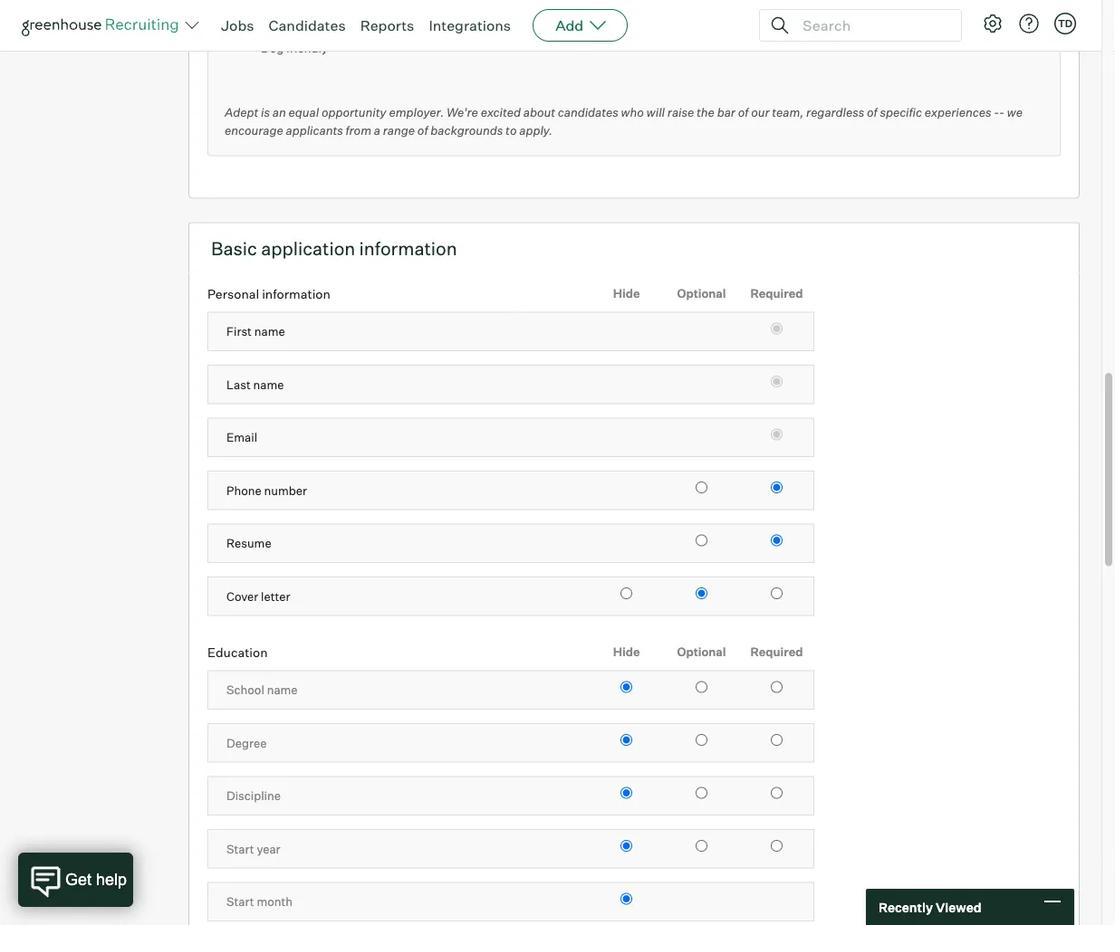 Task type: locate. For each thing, give the bounding box(es) containing it.
we
[[1007, 106, 1023, 120]]

friendly
[[286, 41, 328, 55]]

sf
[[481, 6, 496, 20]]

school
[[226, 684, 264, 698]]

of down the employer.
[[418, 123, 428, 138]]

1 vertical spatial our
[[751, 106, 770, 120]]

0 vertical spatial name
[[254, 325, 285, 339]]

name right 'first'
[[254, 325, 285, 339]]

backgrounds
[[431, 123, 503, 138]]

information
[[359, 238, 457, 260], [262, 286, 331, 302]]

bar
[[717, 106, 736, 120]]

start
[[226, 843, 254, 857], [226, 896, 254, 910]]

1 optional from the top
[[677, 287, 726, 301]]

those
[[344, 6, 375, 20]]

None radio
[[771, 377, 783, 388], [696, 536, 708, 547], [771, 536, 783, 547], [621, 589, 632, 600], [771, 589, 783, 600], [696, 682, 708, 694], [771, 682, 783, 694], [621, 735, 632, 747], [771, 735, 783, 747], [621, 788, 632, 800], [696, 788, 708, 800], [771, 788, 783, 800], [621, 841, 632, 853], [771, 841, 783, 853], [621, 894, 632, 906], [771, 377, 783, 388], [696, 536, 708, 547], [771, 536, 783, 547], [621, 589, 632, 600], [771, 589, 783, 600], [696, 682, 708, 694], [771, 682, 783, 694], [621, 735, 632, 747], [771, 735, 783, 747], [621, 788, 632, 800], [696, 788, 708, 800], [771, 788, 783, 800], [621, 841, 632, 853], [771, 841, 783, 853], [621, 894, 632, 906]]

required
[[751, 287, 803, 301], [751, 646, 803, 660]]

of right bar at the top
[[738, 106, 749, 120]]

None radio
[[771, 324, 783, 335], [771, 430, 783, 441], [696, 483, 708, 494], [771, 483, 783, 494], [696, 589, 708, 600], [621, 682, 632, 694], [696, 735, 708, 747], [696, 841, 708, 853], [771, 324, 783, 335], [771, 430, 783, 441], [696, 483, 708, 494], [771, 483, 783, 494], [696, 589, 708, 600], [621, 682, 632, 694], [696, 735, 708, 747], [696, 841, 708, 853]]

0 vertical spatial optional
[[677, 287, 726, 301]]

0 vertical spatial our
[[390, 6, 409, 20]]

1 vertical spatial hide
[[613, 646, 640, 660]]

name
[[254, 325, 285, 339], [253, 378, 284, 392], [267, 684, 298, 698]]

1 hide from the top
[[613, 287, 640, 301]]

hide for education
[[613, 646, 640, 660]]

employer.
[[389, 106, 444, 120]]

0 vertical spatial start
[[226, 843, 254, 857]]

configure image
[[982, 13, 1004, 34]]

our
[[390, 6, 409, 20], [751, 106, 770, 120]]

a
[[374, 123, 380, 138]]

1 start from the top
[[226, 843, 254, 857]]

of left specific
[[867, 106, 878, 120]]

of
[[738, 106, 749, 120], [867, 106, 878, 120], [418, 123, 428, 138]]

in
[[378, 6, 388, 20]]

2 required from the top
[[751, 646, 803, 660]]

regardless
[[806, 106, 864, 120]]

cover letter
[[226, 590, 290, 604]]

personal information
[[207, 286, 331, 302]]

name for last name
[[253, 378, 284, 392]]

raise
[[668, 106, 694, 120]]

dog
[[261, 41, 284, 55]]

-
[[994, 106, 999, 120], [999, 106, 1005, 120]]

0 vertical spatial information
[[359, 238, 457, 260]]

basic
[[211, 238, 257, 260]]

td
[[1058, 17, 1073, 29]]

name right school
[[267, 684, 298, 698]]

0 horizontal spatial our
[[390, 6, 409, 20]]

our left team,
[[751, 106, 770, 120]]

will
[[647, 106, 665, 120]]

start left year
[[226, 843, 254, 857]]

name for first name
[[254, 325, 285, 339]]

integrations link
[[429, 16, 511, 34]]

0 vertical spatial required
[[751, 287, 803, 301]]

1 horizontal spatial our
[[751, 106, 770, 120]]

0 horizontal spatial of
[[418, 123, 428, 138]]

Search text field
[[798, 12, 945, 39]]

reports
[[360, 16, 414, 34]]

last name
[[226, 378, 284, 392]]

reports link
[[360, 16, 414, 34]]

1 vertical spatial optional
[[677, 646, 726, 660]]

name right last on the top left
[[253, 378, 284, 392]]

from
[[346, 123, 371, 138]]

2 - from the left
[[999, 106, 1005, 120]]

start left the month
[[226, 896, 254, 910]]

hide
[[613, 287, 640, 301], [613, 646, 640, 660]]

experiences
[[925, 106, 991, 120]]

optional
[[677, 287, 726, 301], [677, 646, 726, 660]]

the
[[697, 106, 715, 120]]

1 vertical spatial required
[[751, 646, 803, 660]]

integrations
[[429, 16, 511, 34]]

2 start from the top
[[226, 896, 254, 910]]

1 required from the top
[[751, 287, 803, 301]]

recently viewed
[[879, 900, 982, 916]]

2 hide from the top
[[613, 646, 640, 660]]

start year
[[226, 843, 280, 857]]

our right in
[[390, 6, 409, 20]]

2 vertical spatial name
[[267, 684, 298, 698]]

meals
[[291, 6, 324, 20]]

candidates
[[558, 106, 619, 120]]

applicants
[[286, 123, 343, 138]]

apply.
[[519, 123, 553, 138]]

team,
[[772, 106, 804, 120]]

recently
[[879, 900, 933, 916]]

0 horizontal spatial information
[[262, 286, 331, 302]]

candidates link
[[269, 16, 346, 34]]

1 vertical spatial information
[[262, 286, 331, 302]]

1 horizontal spatial information
[[359, 238, 457, 260]]

2 optional from the top
[[677, 646, 726, 660]]

adept is an equal opportunity employer. we're excited about candidates who will raise the bar of our team, regardless of specific experiences -- we encourage applicants from a range of backgrounds to apply.
[[225, 106, 1023, 138]]

1 vertical spatial start
[[226, 896, 254, 910]]

0 vertical spatial hide
[[613, 287, 640, 301]]

1 vertical spatial name
[[253, 378, 284, 392]]



Task type: describe. For each thing, give the bounding box(es) containing it.
our inside adept is an equal opportunity employer. we're excited about candidates who will raise the bar of our team, regardless of specific experiences -- we encourage applicants from a range of backgrounds to apply.
[[751, 106, 770, 120]]

encourage
[[225, 123, 283, 138]]

add button
[[533, 9, 628, 42]]

name for school name
[[267, 684, 298, 698]]

start for start month
[[226, 896, 254, 910]]

cover
[[226, 590, 258, 604]]

who
[[621, 106, 644, 120]]

2 horizontal spatial of
[[867, 106, 878, 120]]

month
[[257, 896, 293, 910]]

application
[[261, 238, 355, 260]]

comfortable
[[411, 6, 478, 20]]

commuter
[[261, 23, 320, 38]]

required for personal information
[[751, 287, 803, 301]]

number
[[264, 484, 307, 498]]

basic application information
[[211, 238, 457, 260]]

we're
[[447, 106, 478, 120]]

about
[[523, 106, 555, 120]]

optional for education
[[677, 646, 726, 660]]

year
[[257, 843, 280, 857]]

discipline
[[226, 790, 281, 804]]

resume
[[226, 537, 271, 551]]

benefits
[[322, 23, 367, 38]]

required for education
[[751, 646, 803, 660]]

adept
[[225, 106, 258, 120]]

phone
[[226, 484, 262, 498]]

range
[[383, 123, 415, 138]]

opportunity
[[322, 106, 387, 120]]

daily meals for those in our comfortable sf office commuter benefits dog friendly
[[261, 6, 531, 55]]

for
[[327, 6, 342, 20]]

personal
[[207, 286, 259, 302]]

letter
[[261, 590, 290, 604]]

education
[[207, 645, 268, 661]]

an
[[272, 106, 286, 120]]

excited
[[481, 106, 521, 120]]

phone number
[[226, 484, 307, 498]]

first name
[[226, 325, 285, 339]]

email
[[226, 431, 257, 445]]

viewed
[[936, 900, 982, 916]]

td button
[[1051, 9, 1080, 38]]

jobs
[[221, 16, 254, 34]]

last
[[226, 378, 251, 392]]

first
[[226, 325, 252, 339]]

equal
[[289, 106, 319, 120]]

to
[[506, 123, 517, 138]]

optional for personal information
[[677, 287, 726, 301]]

office
[[498, 6, 528, 20]]

add
[[555, 16, 584, 34]]

degree
[[226, 737, 267, 751]]

candidates
[[269, 16, 346, 34]]

start month
[[226, 896, 293, 910]]

greenhouse recruiting image
[[22, 14, 185, 36]]

our inside daily meals for those in our comfortable sf office commuter benefits dog friendly
[[390, 6, 409, 20]]

td button
[[1055, 13, 1076, 34]]

start for start year
[[226, 843, 254, 857]]

jobs link
[[221, 16, 254, 34]]

specific
[[880, 106, 922, 120]]

1 horizontal spatial of
[[738, 106, 749, 120]]

1 - from the left
[[994, 106, 999, 120]]

hide for personal information
[[613, 287, 640, 301]]

is
[[261, 106, 270, 120]]

school name
[[226, 684, 298, 698]]

daily
[[261, 6, 289, 20]]



Task type: vqa. For each thing, say whether or not it's contained in the screenshot.
fourth 0 (0) from the bottom of the page
no



